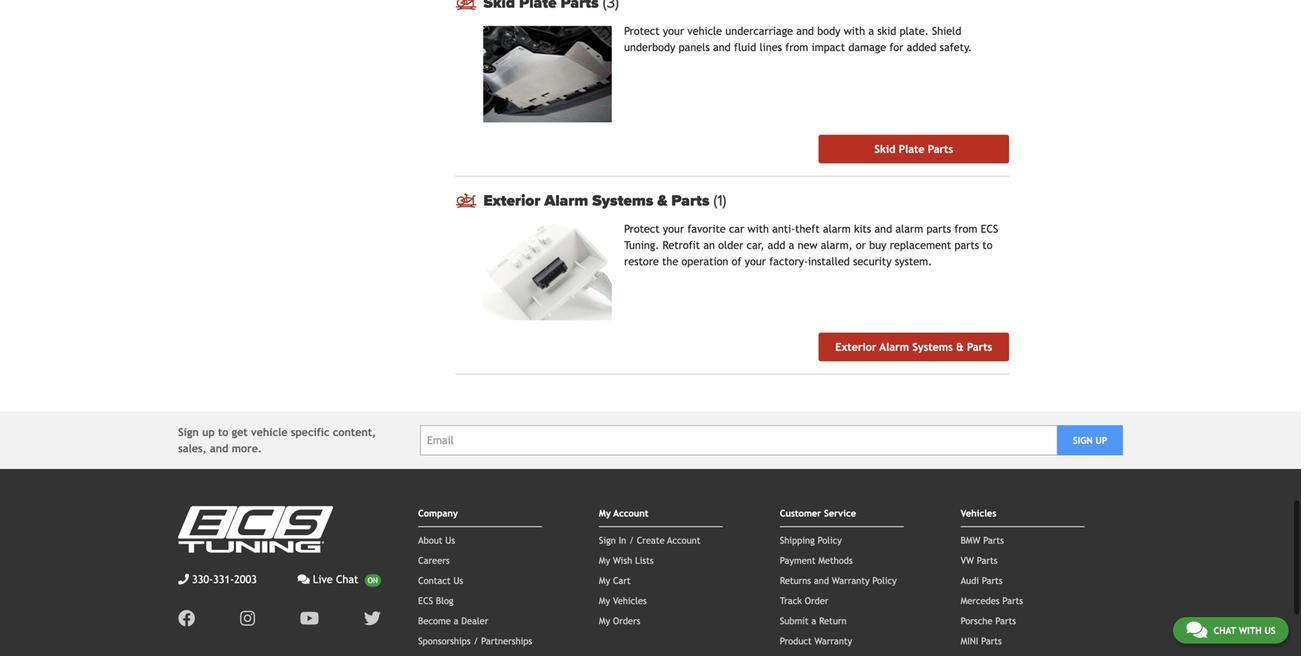 Task type: vqa. For each thing, say whether or not it's contained in the screenshot.
Skid Plate Parts link
yes



Task type: locate. For each thing, give the bounding box(es) containing it.
0 vertical spatial exterior
[[484, 191, 541, 210]]

2 vertical spatial us
[[1265, 625, 1276, 636]]

alarm
[[823, 223, 851, 235], [896, 223, 924, 235]]

cart
[[613, 575, 631, 586]]

account right create
[[668, 535, 701, 546]]

1 horizontal spatial from
[[955, 223, 978, 235]]

up inside sign up to get vehicle specific content, sales, and more.
[[202, 426, 215, 439]]

account up in
[[614, 508, 649, 519]]

chat inside live chat link
[[336, 573, 359, 586]]

my wish lists link
[[599, 555, 654, 566]]

contact us
[[418, 575, 463, 586]]

0 horizontal spatial chat
[[336, 573, 359, 586]]

impact
[[812, 41, 846, 54]]

in
[[619, 535, 627, 546]]

1 horizontal spatial systems
[[913, 341, 953, 353]]

damage
[[849, 41, 887, 54]]

sponsorships
[[418, 636, 471, 647]]

0 vertical spatial account
[[614, 508, 649, 519]]

payment methods
[[780, 555, 853, 566]]

retrofit
[[663, 239, 700, 252]]

0 horizontal spatial &
[[658, 191, 668, 210]]

1 vertical spatial to
[[218, 426, 229, 439]]

my left orders
[[599, 616, 610, 627]]

1 horizontal spatial exterior
[[836, 341, 877, 353]]

comments image inside chat with us link
[[1187, 621, 1208, 639]]

your
[[663, 25, 684, 37], [663, 223, 684, 235], [745, 255, 766, 268]]

ecs inside protect your favorite car with anti-theft alarm kits and alarm parts from ecs tuning. retrofit an older car, add a new alarm, or buy replacement parts to restore the operation of your factory-installed security system.
[[981, 223, 999, 235]]

2 vertical spatial with
[[1239, 625, 1262, 636]]

warranty down return
[[815, 636, 853, 647]]

1 vertical spatial /
[[474, 636, 479, 647]]

comments image left live
[[298, 574, 310, 585]]

0 vertical spatial warranty
[[832, 575, 870, 586]]

1 vertical spatial from
[[955, 223, 978, 235]]

alarm up replacement
[[896, 223, 924, 235]]

331-
[[213, 573, 234, 586]]

0 vertical spatial vehicle
[[688, 25, 723, 37]]

comments image
[[298, 574, 310, 585], [1187, 621, 1208, 639]]

exterior
[[484, 191, 541, 210], [836, 341, 877, 353]]

sign inside sign up to get vehicle specific content, sales, and more.
[[178, 426, 199, 439]]

partnerships
[[481, 636, 532, 647]]

operation
[[682, 255, 729, 268]]

track
[[780, 596, 802, 606]]

2 vertical spatial your
[[745, 255, 766, 268]]

us for contact us
[[454, 575, 463, 586]]

to right replacement
[[983, 239, 993, 252]]

become a dealer link
[[418, 616, 489, 627]]

mercedes parts link
[[961, 596, 1024, 606]]

your up retrofit
[[663, 223, 684, 235]]

1 horizontal spatial account
[[668, 535, 701, 546]]

bmw parts
[[961, 535, 1004, 546]]

restore
[[624, 255, 659, 268]]

0 horizontal spatial up
[[202, 426, 215, 439]]

1 vertical spatial &
[[957, 341, 964, 353]]

0 vertical spatial &
[[658, 191, 668, 210]]

order
[[805, 596, 829, 606]]

parts right replacement
[[955, 239, 980, 252]]

1 vertical spatial with
[[748, 223, 769, 235]]

content,
[[333, 426, 376, 439]]

mini
[[961, 636, 979, 647]]

0 horizontal spatial exterior
[[484, 191, 541, 210]]

1 horizontal spatial /
[[629, 535, 634, 546]]

1 vertical spatial protect
[[624, 223, 660, 235]]

0 horizontal spatial to
[[218, 426, 229, 439]]

my for my orders
[[599, 616, 610, 627]]

1 vertical spatial vehicles
[[613, 596, 647, 606]]

sign for sign up
[[1074, 435, 1093, 446]]

account
[[614, 508, 649, 519], [668, 535, 701, 546]]

ecs tuning image
[[178, 506, 333, 553]]

0 horizontal spatial ecs
[[418, 596, 433, 606]]

0 horizontal spatial vehicles
[[613, 596, 647, 606]]

0 horizontal spatial exterior alarm systems & parts
[[484, 191, 714, 210]]

a right add in the right top of the page
[[789, 239, 795, 252]]

330-
[[192, 573, 213, 586]]

specific
[[291, 426, 330, 439]]

0 horizontal spatial parts
[[927, 223, 952, 235]]

chat inside chat with us link
[[1214, 625, 1237, 636]]

3 my from the top
[[599, 575, 610, 586]]

1 horizontal spatial comments image
[[1187, 621, 1208, 639]]

2 my from the top
[[599, 555, 610, 566]]

2 horizontal spatial sign
[[1074, 435, 1093, 446]]

a inside protect your favorite car with anti-theft alarm kits and alarm parts from ecs tuning. retrofit an older car, add a new alarm, or buy replacement parts to restore the operation of your factory-installed security system.
[[789, 239, 795, 252]]

a
[[869, 25, 875, 37], [789, 239, 795, 252], [454, 616, 459, 627], [812, 616, 817, 627]]

protect inside the protect your vehicle undercarriage and body with a skid plate. shield underbody panels and fluid lines from impact damage for added safety.
[[624, 25, 660, 37]]

your up panels
[[663, 25, 684, 37]]

your down 'car,'
[[745, 255, 766, 268]]

instagram logo image
[[240, 610, 255, 627]]

sign in / create account
[[599, 535, 701, 546]]

comments image for chat
[[1187, 621, 1208, 639]]

1 vertical spatial alarm
[[880, 341, 910, 353]]

a left skid
[[869, 25, 875, 37]]

0 vertical spatial comments image
[[298, 574, 310, 585]]

0 horizontal spatial /
[[474, 636, 479, 647]]

my up my wish lists link
[[599, 508, 611, 519]]

my cart link
[[599, 575, 631, 586]]

2 horizontal spatial with
[[1239, 625, 1262, 636]]

1 horizontal spatial sign
[[599, 535, 616, 546]]

audi parts
[[961, 575, 1003, 586]]

sponsorships / partnerships link
[[418, 636, 532, 647]]

my vehicles
[[599, 596, 647, 606]]

0 vertical spatial ecs
[[981, 223, 999, 235]]

1 horizontal spatial alarm
[[880, 341, 910, 353]]

buy
[[870, 239, 887, 252]]

0 horizontal spatial sign
[[178, 426, 199, 439]]

1 horizontal spatial up
[[1096, 435, 1108, 446]]

2 protect from the top
[[624, 223, 660, 235]]

5 my from the top
[[599, 616, 610, 627]]

&
[[658, 191, 668, 210], [957, 341, 964, 353]]

alarm up alarm,
[[823, 223, 851, 235]]

1 vertical spatial exterior alarm systems & parts
[[836, 341, 993, 353]]

parts up replacement
[[927, 223, 952, 235]]

0 vertical spatial policy
[[818, 535, 842, 546]]

sign
[[178, 426, 199, 439], [1074, 435, 1093, 446], [599, 535, 616, 546]]

my down my cart link
[[599, 596, 610, 606]]

warranty down the methods
[[832, 575, 870, 586]]

with inside protect your favorite car with anti-theft alarm kits and alarm parts from ecs tuning. retrofit an older car, add a new alarm, or buy replacement parts to restore the operation of your factory-installed security system.
[[748, 223, 769, 235]]

0 vertical spatial systems
[[593, 191, 654, 210]]

/ right in
[[629, 535, 634, 546]]

1 horizontal spatial with
[[844, 25, 866, 37]]

protect up tuning.
[[624, 223, 660, 235]]

mercedes
[[961, 596, 1000, 606]]

added
[[907, 41, 937, 54]]

/ down dealer
[[474, 636, 479, 647]]

1 vertical spatial us
[[454, 575, 463, 586]]

0 horizontal spatial alarm
[[545, 191, 589, 210]]

protect for protect your favorite car with anti-theft alarm kits and alarm parts from ecs tuning. retrofit an older car, add a new alarm, or buy replacement parts to restore the operation of your factory-installed security system.
[[624, 223, 660, 235]]

protect
[[624, 25, 660, 37], [624, 223, 660, 235]]

my left 'cart'
[[599, 575, 610, 586]]

returns and warranty policy link
[[780, 575, 897, 586]]

skid
[[875, 143, 896, 155]]

vehicles up bmw parts link
[[961, 508, 997, 519]]

0 vertical spatial chat
[[336, 573, 359, 586]]

0 vertical spatial your
[[663, 25, 684, 37]]

1 alarm from the left
[[823, 223, 851, 235]]

systems
[[593, 191, 654, 210], [913, 341, 953, 353]]

1 horizontal spatial vehicle
[[688, 25, 723, 37]]

and up buy
[[875, 223, 893, 235]]

blog
[[436, 596, 454, 606]]

and right sales, in the left bottom of the page
[[210, 442, 229, 455]]

with
[[844, 25, 866, 37], [748, 223, 769, 235], [1239, 625, 1262, 636]]

parts inside "link"
[[928, 143, 954, 155]]

my wish lists
[[599, 555, 654, 566]]

0 vertical spatial alarm
[[545, 191, 589, 210]]

0 horizontal spatial account
[[614, 508, 649, 519]]

my cart
[[599, 575, 631, 586]]

0 vertical spatial with
[[844, 25, 866, 37]]

vehicle up panels
[[688, 25, 723, 37]]

1 my from the top
[[599, 508, 611, 519]]

1 protect from the top
[[624, 25, 660, 37]]

chat with us
[[1214, 625, 1276, 636]]

your inside the protect your vehicle undercarriage and body with a skid plate. shield underbody panels and fluid lines from impact damage for added safety.
[[663, 25, 684, 37]]

parts for vw
[[977, 555, 998, 566]]

1 horizontal spatial to
[[983, 239, 993, 252]]

1 vertical spatial chat
[[1214, 625, 1237, 636]]

1 vertical spatial exterior
[[836, 341, 877, 353]]

parts for porsche
[[996, 616, 1017, 627]]

warranty
[[832, 575, 870, 586], [815, 636, 853, 647]]

1 horizontal spatial chat
[[1214, 625, 1237, 636]]

0 vertical spatial us
[[446, 535, 455, 546]]

1 vertical spatial vehicle
[[251, 426, 288, 439]]

dealer
[[462, 616, 489, 627]]

lists
[[635, 555, 654, 566]]

1 horizontal spatial parts
[[955, 239, 980, 252]]

/
[[629, 535, 634, 546], [474, 636, 479, 647]]

up
[[202, 426, 215, 439], [1096, 435, 1108, 446]]

1 vertical spatial ecs
[[418, 596, 433, 606]]

ecs blog link
[[418, 596, 454, 606]]

shipping policy
[[780, 535, 842, 546]]

1 horizontal spatial ecs
[[981, 223, 999, 235]]

and inside sign up to get vehicle specific content, sales, and more.
[[210, 442, 229, 455]]

0 horizontal spatial alarm
[[823, 223, 851, 235]]

submit a return link
[[780, 616, 847, 627]]

up for sign up
[[1096, 435, 1108, 446]]

a inside the protect your vehicle undercarriage and body with a skid plate. shield underbody panels and fluid lines from impact damage for added safety.
[[869, 25, 875, 37]]

0 horizontal spatial systems
[[593, 191, 654, 210]]

facebook logo image
[[178, 610, 195, 627]]

1 horizontal spatial exterior alarm systems & parts
[[836, 341, 993, 353]]

protect inside protect your favorite car with anti-theft alarm kits and alarm parts from ecs tuning. retrofit an older car, add a new alarm, or buy replacement parts to restore the operation of your factory-installed security system.
[[624, 223, 660, 235]]

plate
[[899, 143, 925, 155]]

1 horizontal spatial &
[[957, 341, 964, 353]]

1 horizontal spatial alarm
[[896, 223, 924, 235]]

my left wish
[[599, 555, 610, 566]]

comments image left chat with us
[[1187, 621, 1208, 639]]

with inside chat with us link
[[1239, 625, 1262, 636]]

get
[[232, 426, 248, 439]]

vehicle up more.
[[251, 426, 288, 439]]

orders
[[613, 616, 641, 627]]

submit
[[780, 616, 809, 627]]

to left get
[[218, 426, 229, 439]]

up inside button
[[1096, 435, 1108, 446]]

protect for protect your vehicle undercarriage and body with a skid plate. shield underbody panels and fluid lines from impact damage for added safety.
[[624, 25, 660, 37]]

vw
[[961, 555, 975, 566]]

0 horizontal spatial vehicle
[[251, 426, 288, 439]]

1 vertical spatial policy
[[873, 575, 897, 586]]

youtube logo image
[[300, 610, 319, 627]]

a left dealer
[[454, 616, 459, 627]]

1 vertical spatial comments image
[[1187, 621, 1208, 639]]

about
[[418, 535, 443, 546]]

sign inside sign up button
[[1074, 435, 1093, 446]]

0 vertical spatial protect
[[624, 25, 660, 37]]

0 vertical spatial to
[[983, 239, 993, 252]]

vehicles up orders
[[613, 596, 647, 606]]

comments image inside live chat link
[[298, 574, 310, 585]]

skid plate parts link
[[819, 135, 1010, 164]]

0 horizontal spatial with
[[748, 223, 769, 235]]

protect up underbody
[[624, 25, 660, 37]]

1 vertical spatial your
[[663, 223, 684, 235]]

0 horizontal spatial from
[[786, 41, 809, 54]]

0 vertical spatial exterior alarm systems & parts link
[[484, 191, 1010, 210]]

0 horizontal spatial policy
[[818, 535, 842, 546]]

live
[[313, 573, 333, 586]]

0 vertical spatial vehicles
[[961, 508, 997, 519]]

4 my from the top
[[599, 596, 610, 606]]

0 vertical spatial from
[[786, 41, 809, 54]]

contact
[[418, 575, 451, 586]]

create
[[637, 535, 665, 546]]

0 horizontal spatial comments image
[[298, 574, 310, 585]]



Task type: describe. For each thing, give the bounding box(es) containing it.
replacement
[[890, 239, 952, 252]]

vw parts
[[961, 555, 998, 566]]

1 vertical spatial parts
[[955, 239, 980, 252]]

a left return
[[812, 616, 817, 627]]

and left fluid
[[713, 41, 731, 54]]

skid
[[878, 25, 897, 37]]

favorite
[[688, 223, 726, 235]]

for
[[890, 41, 904, 54]]

and left body
[[797, 25, 814, 37]]

customer
[[780, 508, 822, 519]]

alarm for exterior alarm systems & parts link to the bottom
[[880, 341, 910, 353]]

panels
[[679, 41, 710, 54]]

product
[[780, 636, 812, 647]]

330-331-2003
[[192, 573, 257, 586]]

parts for audi
[[982, 575, 1003, 586]]

product warranty
[[780, 636, 853, 647]]

and up 'order'
[[814, 575, 830, 586]]

and inside protect your favorite car with anti-theft alarm kits and alarm parts from ecs tuning. retrofit an older car, add a new alarm, or buy replacement parts to restore the operation of your factory-installed security system.
[[875, 223, 893, 235]]

track order link
[[780, 596, 829, 606]]

return
[[820, 616, 847, 627]]

payment methods link
[[780, 555, 853, 566]]

undercarriage
[[726, 25, 793, 37]]

service
[[824, 508, 857, 519]]

parts for mercedes
[[1003, 596, 1024, 606]]

comments image for live
[[298, 574, 310, 585]]

sign up button
[[1058, 425, 1124, 456]]

live chat link
[[298, 571, 381, 588]]

theft
[[796, 223, 820, 235]]

underbody
[[624, 41, 676, 54]]

submit a return
[[780, 616, 847, 627]]

my orders link
[[599, 616, 641, 627]]

sign up
[[1074, 435, 1108, 446]]

body
[[818, 25, 841, 37]]

1 vertical spatial systems
[[913, 341, 953, 353]]

mercedes parts
[[961, 596, 1024, 606]]

skid plate parts thumbnail image image
[[484, 26, 612, 123]]

parts for bmw
[[984, 535, 1004, 546]]

new
[[798, 239, 818, 252]]

tuning.
[[624, 239, 660, 252]]

1 horizontal spatial policy
[[873, 575, 897, 586]]

2003
[[234, 573, 257, 586]]

customer service
[[780, 508, 857, 519]]

up for sign up to get vehicle specific content, sales, and more.
[[202, 426, 215, 439]]

0 vertical spatial exterior alarm systems & parts
[[484, 191, 714, 210]]

parts for mini
[[982, 636, 1002, 647]]

& for exterior alarm systems & parts link to the bottom
[[957, 341, 964, 353]]

Email email field
[[420, 425, 1058, 456]]

& for the top exterior alarm systems & parts link
[[658, 191, 668, 210]]

1 vertical spatial account
[[668, 535, 701, 546]]

sign up to get vehicle specific content, sales, and more.
[[178, 426, 376, 455]]

about us
[[418, 535, 455, 546]]

your for favorite
[[663, 223, 684, 235]]

an
[[704, 239, 715, 252]]

sponsorships / partnerships
[[418, 636, 532, 647]]

shipping policy link
[[780, 535, 842, 546]]

0 vertical spatial parts
[[927, 223, 952, 235]]

from inside the protect your vehicle undercarriage and body with a skid plate. shield underbody panels and fluid lines from impact damage for added safety.
[[786, 41, 809, 54]]

vw parts link
[[961, 555, 998, 566]]

careers link
[[418, 555, 450, 566]]

mini parts link
[[961, 636, 1002, 647]]

sign for sign up to get vehicle specific content, sales, and more.
[[178, 426, 199, 439]]

or
[[856, 239, 866, 252]]

audi parts link
[[961, 575, 1003, 586]]

company
[[418, 508, 458, 519]]

my for my vehicles
[[599, 596, 610, 606]]

bmw parts link
[[961, 535, 1004, 546]]

us for about us
[[446, 535, 455, 546]]

car
[[729, 223, 745, 235]]

vehicle inside the protect your vehicle undercarriage and body with a skid plate. shield underbody panels and fluid lines from impact damage for added safety.
[[688, 25, 723, 37]]

anti-
[[773, 223, 796, 235]]

your for vehicle
[[663, 25, 684, 37]]

vehicle inside sign up to get vehicle specific content, sales, and more.
[[251, 426, 288, 439]]

sign for sign in / create account
[[599, 535, 616, 546]]

shield
[[932, 25, 962, 37]]

track order
[[780, 596, 829, 606]]

chat with us link
[[1174, 618, 1289, 644]]

contact us link
[[418, 575, 463, 586]]

factory-
[[770, 255, 808, 268]]

more.
[[232, 442, 262, 455]]

of
[[732, 255, 742, 268]]

with inside the protect your vehicle undercarriage and body with a skid plate. shield underbody panels and fluid lines from impact damage for added safety.
[[844, 25, 866, 37]]

wish
[[613, 555, 633, 566]]

careers
[[418, 555, 450, 566]]

my orders
[[599, 616, 641, 627]]

mini parts
[[961, 636, 1002, 647]]

1 horizontal spatial vehicles
[[961, 508, 997, 519]]

to inside protect your favorite car with anti-theft alarm kits and alarm parts from ecs tuning. retrofit an older car, add a new alarm, or buy replacement parts to restore the operation of your factory-installed security system.
[[983, 239, 993, 252]]

safety.
[[940, 41, 973, 54]]

the
[[662, 255, 679, 268]]

330-331-2003 link
[[178, 571, 257, 588]]

alarm for the top exterior alarm systems & parts link
[[545, 191, 589, 210]]

my for my cart
[[599, 575, 610, 586]]

2 alarm from the left
[[896, 223, 924, 235]]

1 vertical spatial exterior alarm systems & parts link
[[819, 333, 1010, 362]]

become a dealer
[[418, 616, 489, 627]]

audi
[[961, 575, 980, 586]]

1 vertical spatial warranty
[[815, 636, 853, 647]]

live chat
[[313, 573, 359, 586]]

to inside sign up to get vehicle specific content, sales, and more.
[[218, 426, 229, 439]]

older
[[719, 239, 744, 252]]

porsche
[[961, 616, 993, 627]]

0 vertical spatial /
[[629, 535, 634, 546]]

my for my account
[[599, 508, 611, 519]]

phone image
[[178, 574, 189, 585]]

twitter logo image
[[364, 610, 381, 627]]

alarm,
[[821, 239, 853, 252]]

payment
[[780, 555, 816, 566]]

my for my wish lists
[[599, 555, 610, 566]]

porsche parts link
[[961, 616, 1017, 627]]

methods
[[819, 555, 853, 566]]

product warranty link
[[780, 636, 853, 647]]

kits
[[854, 223, 872, 235]]

returns
[[780, 575, 812, 586]]

exterior alarm systems & parts thumbnail image image
[[484, 224, 612, 320]]

from inside protect your favorite car with anti-theft alarm kits and alarm parts from ecs tuning. retrofit an older car, add a new alarm, or buy replacement parts to restore the operation of your factory-installed security system.
[[955, 223, 978, 235]]

lines
[[760, 41, 782, 54]]

protect your favorite car with anti-theft alarm kits and alarm parts from ecs tuning. retrofit an older car, add a new alarm, or buy replacement parts to restore the operation of your factory-installed security system.
[[624, 223, 999, 268]]



